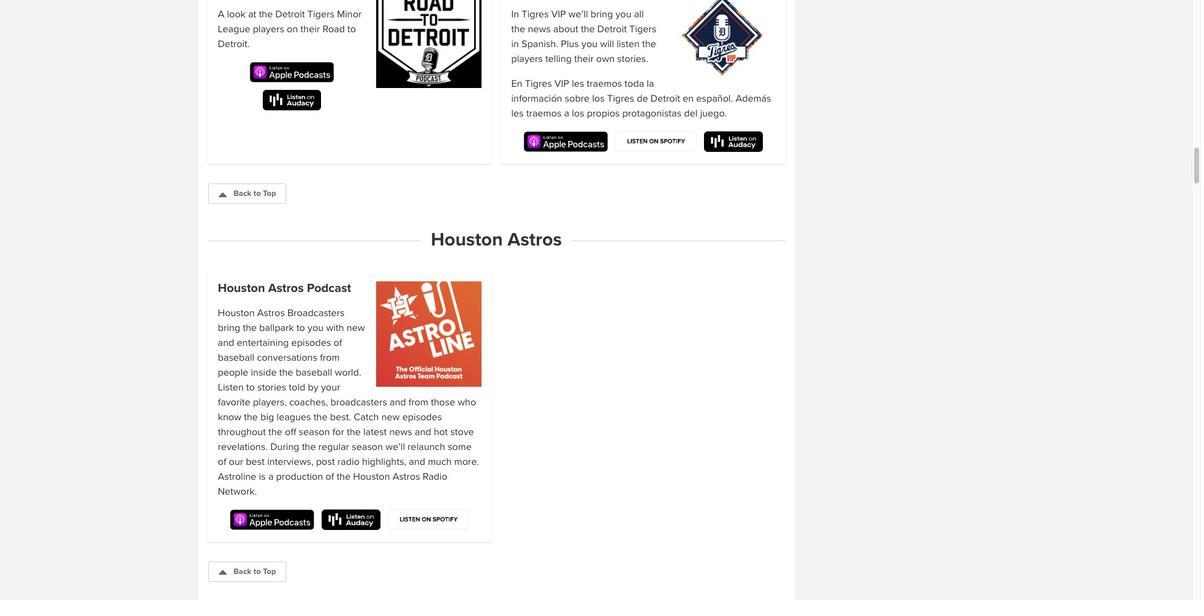 Task type: describe. For each thing, give the bounding box(es) containing it.
look
[[227, 8, 246, 21]]

the left big at the bottom left of the page
[[244, 411, 258, 424]]

by
[[308, 381, 319, 394]]

all
[[634, 8, 644, 21]]

stories
[[257, 381, 286, 394]]

and up relaunch at the left of page
[[415, 426, 431, 439]]

0 vertical spatial les
[[572, 78, 584, 90]]

coaches,
[[289, 396, 328, 409]]

catch
[[354, 411, 379, 424]]

in
[[511, 8, 519, 21]]

the right listen
[[642, 38, 656, 51]]

the up interviews, on the left bottom of page
[[302, 441, 316, 453]]

much
[[428, 456, 452, 468]]

more.
[[454, 456, 479, 468]]

tigres for en
[[525, 78, 552, 90]]

radio
[[338, 456, 360, 468]]

1 horizontal spatial new
[[382, 411, 400, 424]]

0 horizontal spatial new
[[347, 322, 365, 334]]

those
[[431, 396, 455, 409]]

regular
[[319, 441, 349, 453]]

players,
[[253, 396, 287, 409]]

además
[[736, 93, 772, 105]]

in tigres vip we'll bring you all the news about the detroit tigers in spanish. plus you will listen the players telling their own stories.
[[511, 8, 657, 65]]

favorite
[[218, 396, 250, 409]]

with
[[326, 322, 344, 334]]

the down conversations
[[279, 367, 293, 379]]

tigres for in
[[522, 8, 549, 21]]

we'll inside houston astros broadcasters bring the ballpark to you with new and entertaining episodes of baseball conversations from people inside the baseball world. listen to stories told by your favorite players, coaches, broadcasters and from those who know the big leagues the best.  catch new episodes throughout the off season for the latest news and hot stove revelations. during the regular season we'll relaunch some of our best interviews, post radio highlights, and much more. astroline is a production of the houston astros radio network.
[[386, 441, 405, 453]]

to inside 'a look at the detroit tigers minor league players on their road to detroit.'
[[348, 23, 356, 36]]

listen
[[218, 381, 244, 394]]

you inside houston astros broadcasters bring the ballpark to you with new and entertaining episodes of baseball conversations from people inside the baseball world. listen to stories told by your favorite players, coaches, broadcasters and from those who know the big leagues the best.  catch new episodes throughout the off season for the latest news and hot stove revelations. during the regular season we'll relaunch some of our best interviews, post radio highlights, and much more. astroline is a production of the houston astros radio network.
[[308, 322, 324, 334]]

leagues
[[277, 411, 311, 424]]

houston astros
[[431, 228, 562, 251]]

people
[[218, 367, 248, 379]]

will
[[600, 38, 614, 51]]

production
[[276, 471, 323, 483]]

our
[[229, 456, 243, 468]]

your
[[321, 381, 340, 394]]

stories.
[[617, 53, 649, 65]]

1 horizontal spatial you
[[582, 38, 598, 51]]

revelations.
[[218, 441, 268, 453]]

top for second the back to top button from the bottom
[[263, 188, 276, 198]]

0 vertical spatial from
[[320, 352, 340, 364]]

bring inside in tigres vip we'll bring you all the news about the detroit tigers in spanish. plus you will listen the players telling their own stories.
[[591, 8, 613, 21]]

the down coaches,
[[314, 411, 328, 424]]

en
[[683, 93, 694, 105]]

latest
[[363, 426, 387, 439]]

broadcasters
[[287, 307, 345, 319]]

world.
[[335, 367, 361, 379]]

spanish.
[[522, 38, 559, 51]]

throughout
[[218, 426, 266, 439]]

tigers inside 'a look at the detroit tigers minor league players on their road to detroit.'
[[308, 8, 335, 21]]

post
[[316, 456, 335, 468]]

some
[[448, 441, 472, 453]]

players inside 'a look at the detroit tigers minor league players on their road to detroit.'
[[253, 23, 284, 36]]

a
[[218, 8, 224, 21]]

listen
[[617, 38, 640, 51]]

highlights,
[[362, 456, 407, 468]]

told
[[289, 381, 305, 394]]

2 horizontal spatial you
[[616, 8, 632, 21]]

detroit inside in tigres vip we'll bring you all the news about the detroit tigers in spanish. plus you will listen the players telling their own stories.
[[598, 23, 627, 36]]

2 vertical spatial tigres
[[607, 93, 634, 105]]

relaunch
[[408, 441, 445, 453]]

1 horizontal spatial episodes
[[402, 411, 442, 424]]

in
[[511, 38, 519, 51]]

big
[[261, 411, 274, 424]]

minor
[[337, 8, 362, 21]]

podcast
[[307, 281, 351, 295]]

best.
[[330, 411, 351, 424]]

entertaining
[[237, 337, 289, 349]]

a inside houston astros broadcasters bring the ballpark to you with new and entertaining episodes of baseball conversations from people inside the baseball world. listen to stories told by your favorite players, coaches, broadcasters and from those who know the big leagues the best.  catch new episodes throughout the off season for the latest news and hot stove revelations. during the regular season we'll relaunch some of our best interviews, post radio highlights, and much more. astroline is a production of the houston astros radio network.
[[268, 471, 274, 483]]

the up the entertaining
[[243, 322, 257, 334]]

inside
[[251, 367, 277, 379]]

de
[[637, 93, 648, 105]]

plus
[[561, 38, 579, 51]]

and up people
[[218, 337, 234, 349]]

detroit.
[[218, 38, 250, 51]]

2 back to top button from the top
[[208, 562, 287, 582]]

and down relaunch at the left of page
[[409, 456, 425, 468]]

propios
[[587, 108, 620, 120]]

league
[[218, 23, 250, 36]]

best
[[246, 456, 265, 468]]

top for 1st the back to top button from the bottom of the page
[[263, 567, 276, 576]]

back to top for arrow up image
[[234, 188, 276, 198]]

about
[[553, 23, 578, 36]]

a inside en tigres vip les traemos toda la información sobre los tigres de detroit en español. además les traemos a los propios protagonistas del juego.
[[564, 108, 570, 120]]

road
[[323, 23, 345, 36]]

back to top for arrow up icon
[[234, 567, 276, 576]]

1 vertical spatial traemos
[[526, 108, 562, 120]]

who
[[458, 396, 476, 409]]

2 vertical spatial of
[[326, 471, 334, 483]]

sobre
[[565, 93, 590, 105]]



Task type: vqa. For each thing, say whether or not it's contained in the screenshot.
1952 link
no



Task type: locate. For each thing, give the bounding box(es) containing it.
2 vertical spatial detroit
[[651, 93, 680, 105]]

players down at
[[253, 23, 284, 36]]

1 back to top from the top
[[234, 188, 276, 198]]

1 horizontal spatial their
[[574, 53, 594, 65]]

0 vertical spatial a
[[564, 108, 570, 120]]

1 back from the top
[[234, 188, 252, 198]]

arrow up image
[[219, 569, 227, 577]]

vip
[[551, 8, 566, 21], [555, 78, 569, 90]]

del
[[684, 108, 698, 120]]

1 horizontal spatial traemos
[[587, 78, 622, 90]]

tigers down all
[[630, 23, 657, 36]]

new
[[347, 322, 365, 334], [382, 411, 400, 424]]

baseball up by
[[296, 367, 332, 379]]

conversations
[[257, 352, 317, 364]]

1 vertical spatial news
[[389, 426, 412, 439]]

1 vertical spatial tigers
[[630, 23, 657, 36]]

1 vertical spatial from
[[409, 396, 429, 409]]

ballpark
[[259, 322, 294, 334]]

en
[[511, 78, 523, 90]]

1 vertical spatial back to top
[[234, 567, 276, 576]]

episodes up hot
[[402, 411, 442, 424]]

is
[[259, 471, 266, 483]]

0 vertical spatial vip
[[551, 8, 566, 21]]

0 horizontal spatial baseball
[[218, 352, 254, 364]]

news up spanish.
[[528, 23, 551, 36]]

0 vertical spatial of
[[334, 337, 342, 349]]

to down "minor" at the top left
[[348, 23, 356, 36]]

0 horizontal spatial los
[[572, 108, 585, 120]]

detroit inside 'a look at the detroit tigers minor league players on their road to detroit.'
[[275, 8, 305, 21]]

1 vertical spatial players
[[511, 53, 543, 65]]

la
[[647, 78, 654, 90]]

you
[[616, 8, 632, 21], [582, 38, 598, 51], [308, 322, 324, 334]]

0 horizontal spatial news
[[389, 426, 412, 439]]

their inside 'a look at the detroit tigers minor league players on their road to detroit.'
[[301, 23, 320, 36]]

astros
[[508, 228, 562, 251], [268, 281, 304, 295], [257, 307, 285, 319], [393, 471, 420, 483]]

0 vertical spatial detroit
[[275, 8, 305, 21]]

tigres
[[522, 8, 549, 21], [525, 78, 552, 90], [607, 93, 634, 105]]

top right arrow up icon
[[263, 567, 276, 576]]

0 vertical spatial los
[[592, 93, 605, 105]]

0 vertical spatial tigers
[[308, 8, 335, 21]]

1 vertical spatial a
[[268, 471, 274, 483]]

their right on
[[301, 23, 320, 36]]

0 vertical spatial season
[[299, 426, 330, 439]]

baseball up people
[[218, 352, 254, 364]]

the right at
[[259, 8, 273, 21]]

0 vertical spatial bring
[[591, 8, 613, 21]]

0 horizontal spatial detroit
[[275, 8, 305, 21]]

0 horizontal spatial season
[[299, 426, 330, 439]]

we'll up about
[[569, 8, 588, 21]]

from
[[320, 352, 340, 364], [409, 396, 429, 409]]

1 back to top button from the top
[[208, 183, 287, 204]]

1 vertical spatial back to top link
[[208, 562, 287, 582]]

tigres down toda
[[607, 93, 634, 105]]

traemos down own
[[587, 78, 622, 90]]

back to top right arrow up image
[[234, 188, 276, 198]]

1 horizontal spatial news
[[528, 23, 551, 36]]

for
[[333, 426, 344, 439]]

to right arrow up icon
[[254, 567, 261, 576]]

new up latest
[[382, 411, 400, 424]]

detroit inside en tigres vip les traemos toda la información sobre los tigres de detroit en español. además les traemos a los propios protagonistas del juego.
[[651, 93, 680, 105]]

1 vertical spatial bring
[[218, 322, 240, 334]]

news inside houston astros broadcasters bring the ballpark to you with new and entertaining episodes of baseball conversations from people inside the baseball world. listen to stories told by your favorite players, coaches, broadcasters and from those who know the big leagues the best.  catch new episodes throughout the off season for the latest news and hot stove revelations. during the regular season we'll relaunch some of our best interviews, post radio highlights, and much more. astroline is a production of the houston astros radio network.
[[389, 426, 412, 439]]

1 vertical spatial back
[[234, 567, 252, 576]]

0 horizontal spatial their
[[301, 23, 320, 36]]

2 top from the top
[[263, 567, 276, 576]]

you down broadcasters in the left of the page
[[308, 322, 324, 334]]

en tigres vip les traemos toda la información sobre los tigres de detroit en español. además les traemos a los propios protagonistas del juego.
[[511, 78, 772, 120]]

1 vertical spatial episodes
[[402, 411, 442, 424]]

vip for sobre
[[555, 78, 569, 90]]

0 vertical spatial their
[[301, 23, 320, 36]]

network.
[[218, 486, 257, 498]]

0 vertical spatial baseball
[[218, 352, 254, 364]]

español.
[[697, 93, 733, 105]]

0 horizontal spatial you
[[308, 322, 324, 334]]

detroit up protagonistas
[[651, 93, 680, 105]]

los up propios
[[592, 93, 605, 105]]

0 horizontal spatial we'll
[[386, 441, 405, 453]]

1 back to top link from the top
[[208, 183, 287, 204]]

1 vertical spatial back to top button
[[208, 562, 287, 582]]

1 horizontal spatial a
[[564, 108, 570, 120]]

back right arrow up icon
[[234, 567, 252, 576]]

1 horizontal spatial tigers
[[630, 23, 657, 36]]

1 vertical spatial top
[[263, 567, 276, 576]]

of left our
[[218, 456, 226, 468]]

0 vertical spatial traemos
[[587, 78, 622, 90]]

vip for news
[[551, 8, 566, 21]]

toda
[[625, 78, 644, 90]]

protagonistas
[[623, 108, 682, 120]]

2 back to top from the top
[[234, 567, 276, 576]]

back for arrow up icon
[[234, 567, 252, 576]]

on
[[287, 23, 298, 36]]

a look at the detroit tigers minor league players on their road to detroit.
[[218, 8, 362, 51]]

baseball
[[218, 352, 254, 364], [296, 367, 332, 379]]

0 horizontal spatial from
[[320, 352, 340, 364]]

season down latest
[[352, 441, 383, 453]]

2 back from the top
[[234, 567, 252, 576]]

to down broadcasters in the left of the page
[[297, 322, 305, 334]]

vip up the sobre
[[555, 78, 569, 90]]

0 vertical spatial we'll
[[569, 8, 588, 21]]

1 vertical spatial vip
[[555, 78, 569, 90]]

stove
[[451, 426, 474, 439]]

1 horizontal spatial season
[[352, 441, 383, 453]]

tigers inside in tigres vip we'll bring you all the news about the detroit tigers in spanish. plus you will listen the players telling their own stories.
[[630, 23, 657, 36]]

1 horizontal spatial from
[[409, 396, 429, 409]]

1 vertical spatial we'll
[[386, 441, 405, 453]]

0 vertical spatial back to top button
[[208, 183, 287, 204]]

0 vertical spatial episodes
[[291, 337, 331, 349]]

1 vertical spatial les
[[511, 108, 524, 120]]

news right latest
[[389, 426, 412, 439]]

season
[[299, 426, 330, 439], [352, 441, 383, 453]]

new right with
[[347, 322, 365, 334]]

from up world.
[[320, 352, 340, 364]]

players inside in tigres vip we'll bring you all the news about the detroit tigers in spanish. plus you will listen the players telling their own stories.
[[511, 53, 543, 65]]

to right the listen
[[246, 381, 255, 394]]

back right arrow up image
[[234, 188, 252, 198]]

0 vertical spatial players
[[253, 23, 284, 36]]

1 vertical spatial new
[[382, 411, 400, 424]]

at
[[248, 8, 256, 21]]

hot
[[434, 426, 448, 439]]

2 back to top link from the top
[[208, 562, 287, 582]]

0 vertical spatial back to top link
[[208, 183, 287, 204]]

1 vertical spatial of
[[218, 456, 226, 468]]

the inside 'a look at the detroit tigers minor league players on their road to detroit.'
[[259, 8, 273, 21]]

telling
[[545, 53, 572, 65]]

we'll inside in tigres vip we'll bring you all the news about the detroit tigers in spanish. plus you will listen the players telling their own stories.
[[569, 8, 588, 21]]

a down the sobre
[[564, 108, 570, 120]]

their down plus
[[574, 53, 594, 65]]

detroit up on
[[275, 8, 305, 21]]

news inside in tigres vip we'll bring you all the news about the detroit tigers in spanish. plus you will listen the players telling their own stories.
[[528, 23, 551, 36]]

bring up the entertaining
[[218, 322, 240, 334]]

of
[[334, 337, 342, 349], [218, 456, 226, 468], [326, 471, 334, 483]]

back to top
[[234, 188, 276, 198], [234, 567, 276, 576]]

les
[[572, 78, 584, 90], [511, 108, 524, 120]]

the right for in the left of the page
[[347, 426, 361, 439]]

to right arrow up image
[[254, 188, 261, 198]]

bring up 'will' in the top of the page
[[591, 8, 613, 21]]

houston
[[431, 228, 503, 251], [218, 281, 265, 295], [218, 307, 255, 319], [353, 471, 390, 483]]

during
[[270, 441, 299, 453]]

their inside in tigres vip we'll bring you all the news about the detroit tigers in spanish. plus you will listen the players telling their own stories.
[[574, 53, 594, 65]]

1 horizontal spatial we'll
[[569, 8, 588, 21]]

the left off
[[268, 426, 282, 439]]

1 horizontal spatial players
[[511, 53, 543, 65]]

houston for houston astros podcast
[[218, 281, 265, 295]]

and right broadcasters
[[390, 396, 406, 409]]

back for arrow up image
[[234, 188, 252, 198]]

juego.
[[700, 108, 727, 120]]

1 top from the top
[[263, 188, 276, 198]]

episodes
[[291, 337, 331, 349], [402, 411, 442, 424]]

0 vertical spatial you
[[616, 8, 632, 21]]

traemos down información
[[526, 108, 562, 120]]

tigers up the road
[[308, 8, 335, 21]]

2 horizontal spatial detroit
[[651, 93, 680, 105]]

news
[[528, 23, 551, 36], [389, 426, 412, 439]]

astros for houston astros
[[508, 228, 562, 251]]

back
[[234, 188, 252, 198], [234, 567, 252, 576]]

0 horizontal spatial episodes
[[291, 337, 331, 349]]

les up the sobre
[[572, 78, 584, 90]]

episodes down with
[[291, 337, 331, 349]]

the down radio
[[337, 471, 351, 483]]

1 vertical spatial detroit
[[598, 23, 627, 36]]

1 horizontal spatial bring
[[591, 8, 613, 21]]

0 vertical spatial back
[[234, 188, 252, 198]]

top
[[263, 188, 276, 198], [263, 567, 276, 576]]

0 horizontal spatial bring
[[218, 322, 240, 334]]

2 vertical spatial you
[[308, 322, 324, 334]]

tigers
[[308, 8, 335, 21], [630, 23, 657, 36]]

0 vertical spatial new
[[347, 322, 365, 334]]

to
[[348, 23, 356, 36], [254, 188, 261, 198], [297, 322, 305, 334], [246, 381, 255, 394], [254, 567, 261, 576]]

tigres inside in tigres vip we'll bring you all the news about the detroit tigers in spanish. plus you will listen the players telling their own stories.
[[522, 8, 549, 21]]

0 vertical spatial news
[[528, 23, 551, 36]]

back to top right arrow up icon
[[234, 567, 276, 576]]

los
[[592, 93, 605, 105], [572, 108, 585, 120]]

astros for houston astros podcast
[[268, 281, 304, 295]]

0 horizontal spatial les
[[511, 108, 524, 120]]

their
[[301, 23, 320, 36], [574, 53, 594, 65]]

0 vertical spatial tigres
[[522, 8, 549, 21]]

radio
[[423, 471, 447, 483]]

bring inside houston astros broadcasters bring the ballpark to you with new and entertaining episodes of baseball conversations from people inside the baseball world. listen to stories told by your favorite players, coaches, broadcasters and from those who know the big leagues the best.  catch new episodes throughout the off season for the latest news and hot stove revelations. during the regular season we'll relaunch some of our best interviews, post radio highlights, and much more. astroline is a production of the houston astros radio network.
[[218, 322, 240, 334]]

vip up about
[[551, 8, 566, 21]]

0 vertical spatial top
[[263, 188, 276, 198]]

back to top link
[[208, 183, 287, 204], [208, 562, 287, 582]]

0 horizontal spatial players
[[253, 23, 284, 36]]

1 vertical spatial season
[[352, 441, 383, 453]]

season right off
[[299, 426, 330, 439]]

interviews,
[[267, 456, 314, 468]]

houston for houston astros
[[431, 228, 503, 251]]

top right arrow up image
[[263, 188, 276, 198]]

les down información
[[511, 108, 524, 120]]

the right about
[[581, 23, 595, 36]]

know
[[218, 411, 241, 424]]

astros for houston astros broadcasters bring the ballpark to you with new and entertaining episodes of baseball conversations from people inside the baseball world. listen to stories told by your favorite players, coaches, broadcasters and from those who know the big leagues the best.  catch new episodes throughout the off season for the latest news and hot stove revelations. during the regular season we'll relaunch some of our best interviews, post radio highlights, and much more. astroline is a production of the houston astros radio network.
[[257, 307, 285, 319]]

1 horizontal spatial baseball
[[296, 367, 332, 379]]

vip inside in tigres vip we'll bring you all the news about the detroit tigers in spanish. plus you will listen the players telling their own stories.
[[551, 8, 566, 21]]

traemos
[[587, 78, 622, 90], [526, 108, 562, 120]]

1 horizontal spatial detroit
[[598, 23, 627, 36]]

1 horizontal spatial les
[[572, 78, 584, 90]]

astroline
[[218, 471, 256, 483]]

you left 'will' in the top of the page
[[582, 38, 598, 51]]

the
[[259, 8, 273, 21], [511, 23, 525, 36], [581, 23, 595, 36], [642, 38, 656, 51], [243, 322, 257, 334], [279, 367, 293, 379], [244, 411, 258, 424], [314, 411, 328, 424], [268, 426, 282, 439], [347, 426, 361, 439], [302, 441, 316, 453], [337, 471, 351, 483]]

back to top button
[[208, 183, 287, 204], [208, 562, 287, 582]]

1 vertical spatial tigres
[[525, 78, 552, 90]]

broadcasters
[[331, 396, 387, 409]]

players down in
[[511, 53, 543, 65]]

1 vertical spatial their
[[574, 53, 594, 65]]

the down in
[[511, 23, 525, 36]]

of down with
[[334, 337, 342, 349]]

los down the sobre
[[572, 108, 585, 120]]

off
[[285, 426, 296, 439]]

información
[[511, 93, 562, 105]]

from left those
[[409, 396, 429, 409]]

houston for houston astros broadcasters bring the ballpark to you with new and entertaining episodes of baseball conversations from people inside the baseball world. listen to stories told by your favorite players, coaches, broadcasters and from those who know the big leagues the best.  catch new episodes throughout the off season for the latest news and hot stove revelations. during the regular season we'll relaunch some of our best interviews, post radio highlights, and much more. astroline is a production of the houston astros radio network.
[[218, 307, 255, 319]]

tigres up información
[[525, 78, 552, 90]]

own
[[596, 53, 615, 65]]

arrow up image
[[219, 191, 227, 199]]

vip inside en tigres vip les traemos toda la información sobre los tigres de detroit en español. además les traemos a los propios protagonistas del juego.
[[555, 78, 569, 90]]

1 vertical spatial baseball
[[296, 367, 332, 379]]

houston astros podcast
[[218, 281, 351, 295]]

a
[[564, 108, 570, 120], [268, 471, 274, 483]]

detroit
[[275, 8, 305, 21], [598, 23, 627, 36], [651, 93, 680, 105]]

0 horizontal spatial a
[[268, 471, 274, 483]]

bring
[[591, 8, 613, 21], [218, 322, 240, 334]]

1 vertical spatial you
[[582, 38, 598, 51]]

1 vertical spatial los
[[572, 108, 585, 120]]

houston astros broadcasters bring the ballpark to you with new and entertaining episodes of baseball conversations from people inside the baseball world. listen to stories told by your favorite players, coaches, broadcasters and from those who know the big leagues the best.  catch new episodes throughout the off season for the latest news and hot stove revelations. during the regular season we'll relaunch some of our best interviews, post radio highlights, and much more. astroline is a production of the houston astros radio network.
[[218, 307, 479, 498]]

of down post
[[326, 471, 334, 483]]

0 vertical spatial back to top
[[234, 188, 276, 198]]

we'll up highlights,
[[386, 441, 405, 453]]

a right is
[[268, 471, 274, 483]]

you left all
[[616, 8, 632, 21]]

detroit up 'will' in the top of the page
[[598, 23, 627, 36]]

1 horizontal spatial los
[[592, 93, 605, 105]]

0 horizontal spatial traemos
[[526, 108, 562, 120]]

tigres right in
[[522, 8, 549, 21]]

0 horizontal spatial tigers
[[308, 8, 335, 21]]



